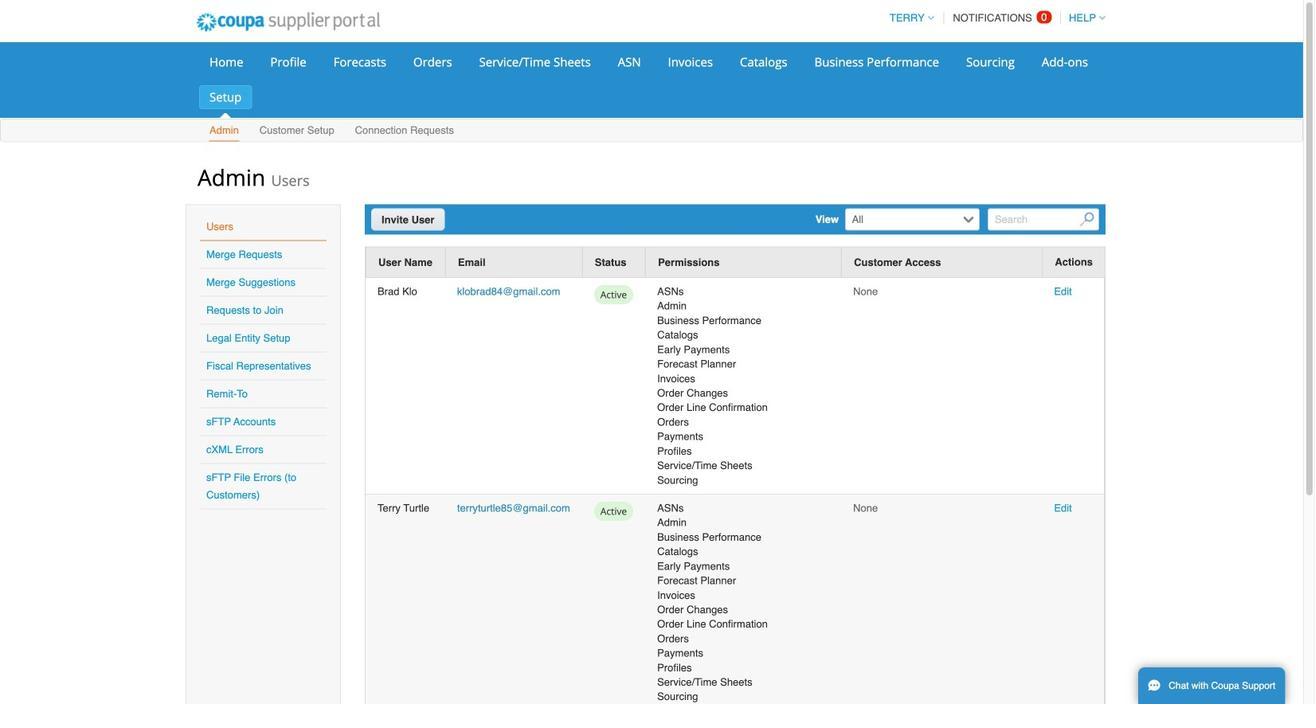 Task type: locate. For each thing, give the bounding box(es) containing it.
coupa supplier portal image
[[186, 2, 391, 42]]

actions element
[[1043, 247, 1106, 278]]

None text field
[[847, 209, 962, 230]]

navigation
[[883, 2, 1106, 33]]

search image
[[1080, 212, 1095, 227]]



Task type: vqa. For each thing, say whether or not it's contained in the screenshot.
SEARCH TEXT FIELD
yes



Task type: describe. For each thing, give the bounding box(es) containing it.
email element
[[446, 247, 582, 278]]

customer access element
[[842, 247, 1043, 278]]

status element
[[582, 247, 646, 278]]

Search text field
[[989, 208, 1100, 231]]

user name element
[[366, 247, 446, 278]]

permissions element
[[646, 247, 842, 278]]



